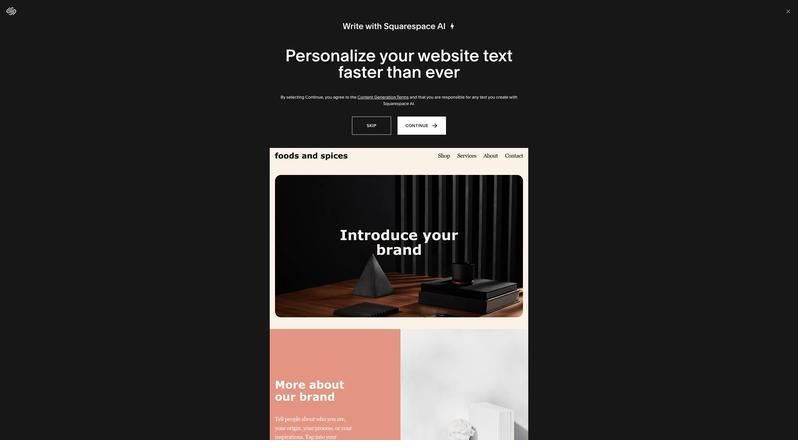Task type: describe. For each thing, give the bounding box(es) containing it.
are
[[435, 95, 441, 100]]

generation
[[374, 95, 396, 100]]

agree
[[333, 95, 345, 100]]

ai.
[[410, 101, 415, 106]]

personalize
[[285, 46, 376, 66]]

3 you from the left
[[488, 95, 495, 100]]

squarespace inside the and that you are responsible for any text you create with squarespace ai.
[[383, 101, 409, 106]]

text inside the and that you are responsible for any text you create with squarespace ai.
[[480, 95, 487, 100]]

create
[[496, 95, 509, 100]]

1 you from the left
[[325, 95, 332, 100]]

write
[[343, 21, 364, 31]]

selecting
[[287, 95, 304, 100]]

the
[[350, 95, 357, 100]]

by
[[281, 95, 286, 100]]

0 vertical spatial squarespace
[[384, 21, 436, 31]]

your
[[380, 46, 414, 66]]

website
[[418, 46, 479, 66]]

ever
[[426, 62, 460, 82]]

continue button
[[398, 117, 446, 135]]

text inside personalize your website text faster than ever
[[483, 46, 513, 66]]

personalize your website text faster than ever
[[285, 46, 513, 82]]

responsible
[[442, 95, 465, 100]]

skip
[[367, 123, 377, 128]]



Task type: locate. For each thing, give the bounding box(es) containing it.
you left are
[[427, 95, 434, 100]]

you left create
[[488, 95, 495, 100]]

than
[[387, 62, 422, 82]]

you left agree
[[325, 95, 332, 100]]

for
[[466, 95, 471, 100]]

any
[[472, 95, 479, 100]]

0 vertical spatial text
[[483, 46, 513, 66]]

you
[[325, 95, 332, 100], [427, 95, 434, 100], [488, 95, 495, 100]]

2 you from the left
[[427, 95, 434, 100]]

with inside the and that you are responsible for any text you create with squarespace ai.
[[510, 95, 518, 100]]

content
[[358, 95, 373, 100]]

with right write
[[366, 21, 382, 31]]

and that you are responsible for any text you create with squarespace ai.
[[383, 95, 518, 106]]

continue,
[[305, 95, 324, 100]]

terms
[[397, 95, 409, 100]]

with right create
[[510, 95, 518, 100]]

by selecting continue, you agree to the content generation terms
[[281, 95, 409, 100]]

0 horizontal spatial with
[[366, 21, 382, 31]]

0 vertical spatial with
[[366, 21, 382, 31]]

text
[[483, 46, 513, 66], [480, 95, 487, 100]]

1 horizontal spatial with
[[510, 95, 518, 100]]

1 vertical spatial text
[[480, 95, 487, 100]]

faster
[[338, 62, 383, 82]]

and
[[410, 95, 417, 100]]

squarespace
[[384, 21, 436, 31], [383, 101, 409, 106]]

write with squarespace ai
[[343, 21, 446, 31]]

1 vertical spatial with
[[510, 95, 518, 100]]

continue
[[406, 123, 429, 128]]

that
[[418, 95, 426, 100]]

2 horizontal spatial you
[[488, 95, 495, 100]]

0 horizontal spatial you
[[325, 95, 332, 100]]

1 vertical spatial squarespace
[[383, 101, 409, 106]]

ai
[[437, 21, 446, 31]]

content generation terms link
[[358, 95, 409, 100]]

to
[[346, 95, 349, 100]]

skip button
[[352, 117, 391, 135]]

with
[[366, 21, 382, 31], [510, 95, 518, 100]]

1 horizontal spatial you
[[427, 95, 434, 100]]



Task type: vqa. For each thing, say whether or not it's contained in the screenshot.
Grotesk,
no



